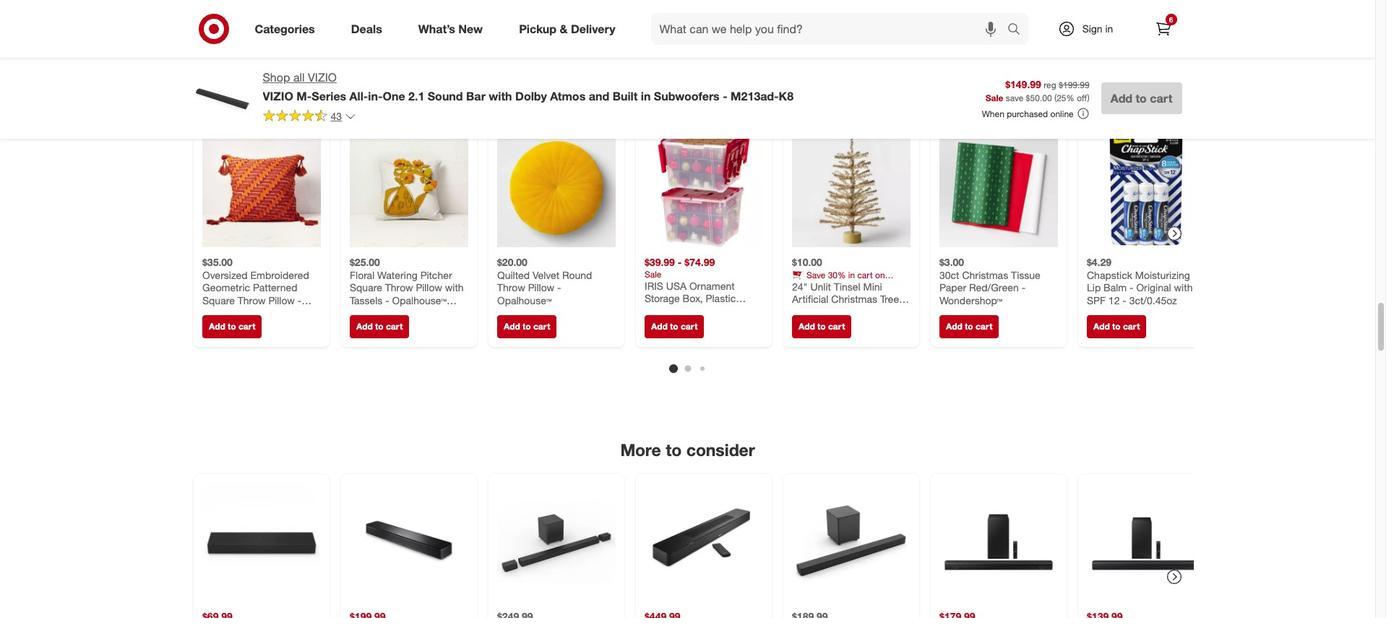 Task type: locate. For each thing, give the bounding box(es) containing it.
jungalow™ down pitcher
[[416, 306, 465, 319]]

3ct/0.45oz
[[1130, 294, 1177, 306]]

sign in link
[[1046, 13, 1136, 45]]

in
[[1106, 22, 1114, 35], [641, 89, 651, 103], [848, 269, 855, 280]]

add to cart button down storage
[[645, 315, 704, 338]]

wondershop™ down "paper"
[[940, 294, 1003, 306]]

1 horizontal spatial in
[[848, 269, 855, 280]]

m-
[[297, 89, 312, 103]]

to down $20.00 quilted velvet round throw pillow - opalhouse™ on the top of the page
[[522, 321, 531, 332]]

2 horizontal spatial throw
[[497, 281, 525, 293]]

add for chapstick moisturizing lip balm - original with spf 12 - 3ct/0.45oz
[[1094, 321, 1110, 332]]

original
[[1137, 281, 1171, 293]]

$4.29 chapstick moisturizing lip balm - original with spf 12 - 3ct/0.45oz
[[1087, 256, 1193, 306]]

vizio v-series 2.1 home theater sound bar with dolby audio, bluetooth - v21-h8 image
[[792, 483, 911, 602]]

to down "paper"
[[965, 321, 973, 332]]

your views
[[645, 85, 731, 105]]

all-
[[350, 89, 368, 103]]

sale inside $39.99 - $74.99 sale iris usa ornament storage box, plastic organization container bin, clear/red
[[645, 268, 662, 279]]

2 horizontal spatial pillow
[[528, 281, 554, 293]]

- left $74.99
[[678, 256, 682, 268]]

0 vertical spatial christmas
[[962, 268, 1008, 281]]

0 vertical spatial in
[[1106, 22, 1114, 35]]

cart down 6 link
[[1151, 91, 1173, 106]]

unlit
[[811, 280, 831, 292]]

25
[[1057, 93, 1067, 104]]

1 horizontal spatial throw
[[385, 281, 413, 293]]

pillow down pitcher
[[416, 281, 442, 293]]

1 vertical spatial wondershop™
[[792, 318, 855, 330]]

0 horizontal spatial sale
[[645, 268, 662, 279]]

0 horizontal spatial pillow
[[268, 294, 295, 306]]

vizio 20" 2.0 home theater sound bar with integrated deep bass (sb2020n) image
[[202, 483, 321, 602]]

0 horizontal spatial &
[[560, 21, 568, 36]]

pickup & delivery link
[[507, 13, 634, 45]]

- down "velvet"
[[557, 281, 561, 293]]

speaker
[[497, 12, 540, 27]]

2 vertical spatial in
[[848, 269, 855, 280]]

to down 12
[[1113, 321, 1121, 332]]

cart down "champagne"
[[828, 321, 845, 332]]

$25.00 floral watering pitcher square throw pillow with tassels - opalhouse™ designed with jungalow™
[[350, 256, 465, 319]]

add
[[1111, 91, 1133, 106], [209, 321, 225, 332], [356, 321, 373, 332], [504, 321, 520, 332], [651, 321, 668, 332], [799, 321, 815, 332], [946, 321, 963, 332], [1094, 321, 1110, 332]]

& inside speaker stands, mounts & acces... link
[[627, 12, 634, 27]]

- right the tassels
[[385, 294, 389, 306]]

cart for oversized embroidered geometric patterned square throw pillow - opalhouse™ designed with jungalow™
[[238, 321, 255, 332]]

more
[[621, 439, 661, 460]]

&
[[627, 12, 634, 27], [560, 21, 568, 36]]

add to cart down $20.00 quilted velvet round throw pillow - opalhouse™ on the top of the page
[[504, 321, 550, 332]]

- down embroidered
[[297, 294, 301, 306]]

designed
[[259, 306, 301, 319], [350, 306, 392, 319]]

add for floral watering pitcher square throw pillow with tassels - opalhouse™ designed with jungalow™
[[356, 321, 373, 332]]

opalhouse™ down pitcher
[[392, 294, 446, 306]]

0 horizontal spatial in
[[641, 89, 651, 103]]

sign in
[[1083, 22, 1114, 35]]

subwoofers
[[654, 89, 720, 103]]

0 vertical spatial square
[[350, 281, 382, 293]]

jungalow™ down the geometric
[[224, 319, 273, 331]]

43
[[331, 110, 342, 122]]

select
[[792, 280, 815, 291]]

with down the watering
[[394, 306, 413, 319]]

1 vertical spatial jungalow™
[[224, 319, 273, 331]]

add to cart down 12
[[1094, 321, 1140, 332]]

add down "paper"
[[946, 321, 963, 332]]

container
[[705, 305, 749, 317]]

1 horizontal spatial opalhouse™
[[392, 294, 446, 306]]

add to cart button down "paper"
[[940, 315, 999, 338]]

paper
[[940, 281, 967, 293]]

0 vertical spatial sale
[[986, 93, 1004, 104]]

cart down the geometric
[[238, 321, 255, 332]]

designed down the tassels
[[350, 306, 392, 319]]

save
[[1006, 93, 1024, 104]]

0 vertical spatial wondershop™
[[940, 294, 1003, 306]]

add down the tassels
[[356, 321, 373, 332]]

balm
[[1104, 281, 1127, 293]]

add to cart button down 12
[[1087, 315, 1147, 338]]

throw inside $20.00 quilted velvet round throw pillow - opalhouse™
[[497, 281, 525, 293]]

1 horizontal spatial mounts
[[748, 12, 787, 27]]

-
[[723, 89, 728, 103], [678, 256, 682, 268], [557, 281, 561, 293], [1022, 281, 1026, 293], [1130, 281, 1134, 293], [297, 294, 301, 306], [385, 294, 389, 306], [1123, 294, 1127, 306], [875, 305, 879, 318]]

tv for tv accessories
[[927, 12, 941, 27]]

cart inside save 30% in cart on select holiday decor
[[857, 269, 873, 280]]

ornament
[[689, 279, 735, 292]]

to down the geometric
[[227, 321, 236, 332]]

%
[[1067, 93, 1075, 104]]

add to cart down the geometric
[[209, 321, 255, 332]]

christmas
[[962, 268, 1008, 281], [831, 293, 878, 305]]

delivery
[[571, 21, 616, 36]]

- right balm
[[1130, 281, 1134, 293]]

soundbars
[[366, 12, 423, 27]]

accessories
[[944, 12, 1007, 27]]

add for 24" unlit tinsel mini artificial christmas tree champagne gold - wondershop™
[[799, 321, 815, 332]]

throw
[[385, 281, 413, 293], [497, 281, 525, 293], [237, 294, 265, 306]]

2 designed from the left
[[350, 306, 392, 319]]

with right bar
[[489, 89, 512, 103]]

cart left on
[[857, 269, 873, 280]]

designed down patterned
[[259, 306, 301, 319]]

30ct
[[940, 268, 960, 281]]

add to cart down organization
[[651, 321, 698, 332]]

30ct christmas tissue paper red/green - wondershop™ image
[[940, 129, 1058, 247]]

tv accessories link
[[914, 4, 1019, 35]]

in right the built
[[641, 89, 651, 103]]

- inside $3.00 30ct christmas tissue paper red/green - wondershop™
[[1022, 281, 1026, 293]]

1 horizontal spatial square
[[350, 281, 382, 293]]

cart down red/green
[[976, 321, 993, 332]]

add down organization
[[651, 321, 668, 332]]

24" unlit tinsel mini artificial christmas tree champagne gold - wondershop™
[[792, 280, 899, 330]]

mounts for wall
[[748, 12, 787, 27]]

add to cart down the tassels
[[356, 321, 403, 332]]

0 horizontal spatial throw
[[237, 294, 265, 306]]

pickup
[[519, 21, 557, 36]]

1 horizontal spatial wondershop™
[[940, 294, 1003, 306]]

sale
[[986, 93, 1004, 104], [645, 268, 662, 279]]

moisturizing
[[1135, 268, 1190, 281]]

- left m213ad-
[[723, 89, 728, 103]]

24" unlit tinsel mini artificial christmas tree champagne gold - wondershop™ image
[[792, 129, 911, 247]]

- inside $39.99 - $74.99 sale iris usa ornament storage box, plastic organization container bin, clear/red
[[678, 256, 682, 268]]

square inside $35.00 oversized embroidered geometric patterned square throw pillow - opalhouse™ designed with jungalow™
[[202, 294, 235, 306]]

1 horizontal spatial &
[[627, 12, 634, 27]]

add to cart down "champagne"
[[799, 321, 845, 332]]

to down organization
[[670, 321, 678, 332]]

2 mounts from the left
[[748, 12, 787, 27]]

add down spf
[[1094, 321, 1110, 332]]

1 vertical spatial christmas
[[831, 293, 878, 305]]

cart
[[1151, 91, 1173, 106], [857, 269, 873, 280], [238, 321, 255, 332], [386, 321, 403, 332], [533, 321, 550, 332], [681, 321, 698, 332], [828, 321, 845, 332], [976, 321, 993, 332], [1123, 321, 1140, 332]]

- down tissue
[[1022, 281, 1026, 293]]

1 vertical spatial in
[[641, 89, 651, 103]]

add to cart down "paper"
[[946, 321, 993, 332]]

throw down the watering
[[385, 281, 413, 293]]

christmas down decor
[[831, 293, 878, 305]]

vizio down shop
[[263, 89, 293, 103]]

clear/red
[[665, 317, 710, 330]]

1 designed from the left
[[259, 306, 301, 319]]

wall
[[723, 12, 745, 27]]

1 horizontal spatial sale
[[986, 93, 1004, 104]]

in right 30%
[[848, 269, 855, 280]]

add to cart
[[1111, 91, 1173, 106], [209, 321, 255, 332], [356, 321, 403, 332], [504, 321, 550, 332], [651, 321, 698, 332], [799, 321, 845, 332], [946, 321, 993, 332], [1094, 321, 1140, 332]]

- right gold
[[875, 305, 879, 318]]

cart down $20.00 quilted velvet round throw pillow - opalhouse™ on the top of the page
[[533, 321, 550, 332]]

add for iris usa ornament storage box, plastic organization container bin, clear/red
[[651, 321, 668, 332]]

decor
[[848, 280, 870, 291]]

your
[[645, 85, 681, 105]]

in inside save 30% in cart on select holiday decor
[[848, 269, 855, 280]]

add to cart for quilted velvet round throw pillow - opalhouse™
[[504, 321, 550, 332]]

0 horizontal spatial jungalow™
[[224, 319, 273, 331]]

add to cart button for quilted velvet round throw pillow - opalhouse™
[[497, 315, 557, 338]]

with down the geometric
[[202, 319, 221, 331]]

what's new link
[[406, 13, 501, 45]]

add to cart button for iris usa ornament storage box, plastic organization container bin, clear/red
[[645, 315, 704, 338]]

1 horizontal spatial christmas
[[962, 268, 1008, 281]]

1 mounts from the left
[[585, 12, 624, 27]]

sign
[[1083, 22, 1103, 35]]

cart down $25.00 floral watering pitcher square throw pillow with tassels - opalhouse™ designed with jungalow™
[[386, 321, 403, 332]]

pillow inside $35.00 oversized embroidered geometric patterned square throw pillow - opalhouse™ designed with jungalow™
[[268, 294, 295, 306]]

designed inside $35.00 oversized embroidered geometric patterned square throw pillow - opalhouse™ designed with jungalow™
[[259, 306, 301, 319]]

to down the tassels
[[375, 321, 383, 332]]

chapstick
[[1087, 268, 1133, 281]]

0 horizontal spatial mounts
[[585, 12, 624, 27]]

throw inside $35.00 oversized embroidered geometric patterned square throw pillow - opalhouse™ designed with jungalow™
[[237, 294, 265, 306]]

add to cart button for chapstick moisturizing lip balm - original with spf 12 - 3ct/0.45oz
[[1087, 315, 1147, 338]]

throw down the quilted
[[497, 281, 525, 293]]

1 vertical spatial square
[[202, 294, 235, 306]]

$199.99
[[1059, 79, 1090, 90]]

protection plans link
[[802, 4, 911, 35]]

0 horizontal spatial opalhouse™
[[202, 306, 257, 319]]

1 horizontal spatial jungalow™
[[416, 306, 465, 319]]

add down the quilted
[[504, 321, 520, 332]]

square up the tassels
[[350, 281, 382, 293]]

add to cart right )
[[1111, 91, 1173, 106]]

add to cart button down artificial
[[792, 315, 852, 338]]

$20.00 quilted velvet round throw pillow - opalhouse™
[[497, 256, 592, 306]]

1 horizontal spatial pillow
[[416, 281, 442, 293]]

add to cart button down the geometric
[[202, 315, 262, 338]]

1 vertical spatial sale
[[645, 268, 662, 279]]

to for chapstick moisturizing lip balm - original with spf 12 - 3ct/0.45oz
[[1113, 321, 1121, 332]]

0 vertical spatial vizio
[[308, 70, 337, 85]]

chapstick moisturizing lip balm - original with spf 12 - 3ct/0.45oz image
[[1087, 129, 1206, 247]]

wondershop™ down "champagne"
[[792, 318, 855, 330]]

bar
[[466, 89, 486, 103]]

cart for 24" unlit tinsel mini artificial christmas tree champagne gold - wondershop™
[[828, 321, 845, 332]]

cart down 3ct/0.45oz
[[1123, 321, 1140, 332]]

in right sign
[[1106, 22, 1114, 35]]

- inside 24" unlit tinsel mini artificial christmas tree champagne gold - wondershop™
[[875, 305, 879, 318]]

2 horizontal spatial opalhouse™
[[497, 294, 552, 306]]

square
[[350, 281, 382, 293], [202, 294, 235, 306]]

built
[[613, 89, 638, 103]]

opalhouse™ down the quilted
[[497, 294, 552, 306]]

vizio up series
[[308, 70, 337, 85]]

0 horizontal spatial wondershop™
[[792, 318, 855, 330]]

pillow inside $25.00 floral watering pitcher square throw pillow with tassels - opalhouse™ designed with jungalow™
[[416, 281, 442, 293]]

quilted velvet round throw pillow - opalhouse™ image
[[497, 129, 616, 247]]

0 vertical spatial jungalow™
[[416, 306, 465, 319]]

tv left accessories at top right
[[927, 12, 941, 27]]

pillow
[[416, 281, 442, 293], [528, 281, 554, 293], [268, 294, 295, 306]]

christmas inside $3.00 30ct christmas tissue paper red/green - wondershop™
[[962, 268, 1008, 281]]

0 horizontal spatial square
[[202, 294, 235, 306]]

- inside $35.00 oversized embroidered geometric patterned square throw pillow - opalhouse™ designed with jungalow™
[[297, 294, 301, 306]]

pillow down patterned
[[268, 294, 295, 306]]

What can we help you find? suggestions appear below search field
[[651, 13, 1011, 45]]

in inside shop all vizio vizio m-series all-in-one 2.1 sound bar with dolby atmos and built in subwoofers - m213ad-k8
[[641, 89, 651, 103]]

add to cart button down $20.00 quilted velvet round throw pillow - opalhouse™ on the top of the page
[[497, 315, 557, 338]]

cart down organization
[[681, 321, 698, 332]]

when
[[982, 108, 1005, 119]]

add to cart for floral watering pitcher square throw pillow with tassels - opalhouse™ designed with jungalow™
[[356, 321, 403, 332]]

embroidered
[[250, 268, 309, 281]]

to
[[1136, 91, 1147, 106], [227, 321, 236, 332], [375, 321, 383, 332], [522, 321, 531, 332], [670, 321, 678, 332], [817, 321, 826, 332], [965, 321, 973, 332], [1113, 321, 1121, 332], [666, 439, 682, 460]]

to for quilted velvet round throw pillow - opalhouse™
[[522, 321, 531, 332]]

0 horizontal spatial tv
[[706, 12, 720, 27]]

to down "champagne"
[[817, 321, 826, 332]]

add to cart button down the tassels
[[350, 315, 409, 338]]

pillow down "velvet"
[[528, 281, 554, 293]]

opalhouse™ down the geometric
[[202, 306, 257, 319]]

1 tv from the left
[[706, 12, 720, 27]]

to right )
[[1136, 91, 1147, 106]]

0 horizontal spatial christmas
[[831, 293, 878, 305]]

1 horizontal spatial designed
[[350, 306, 392, 319]]

jungalow™ inside $35.00 oversized embroidered geometric patterned square throw pillow - opalhouse™ designed with jungalow™
[[224, 319, 273, 331]]

iris
[[645, 279, 663, 292]]

sale up when
[[986, 93, 1004, 104]]

tv wall mounts link
[[694, 4, 799, 35]]

6 link
[[1148, 13, 1180, 45]]

- inside $20.00 quilted velvet round throw pillow - opalhouse™
[[557, 281, 561, 293]]

gold
[[850, 305, 872, 318]]

opalhouse™
[[392, 294, 446, 306], [497, 294, 552, 306], [202, 306, 257, 319]]

jungalow™
[[416, 306, 465, 319], [224, 319, 273, 331]]

christmas up red/green
[[962, 268, 1008, 281]]

add to cart button for floral watering pitcher square throw pillow with tassels - opalhouse™ designed with jungalow™
[[350, 315, 409, 338]]

wondershop™ inside 24" unlit tinsel mini artificial christmas tree champagne gold - wondershop™
[[792, 318, 855, 330]]

sale down $39.99 at left top
[[645, 268, 662, 279]]

add to cart for iris usa ornament storage box, plastic organization container bin, clear/red
[[651, 321, 698, 332]]

2 tv from the left
[[927, 12, 941, 27]]

square down the geometric
[[202, 294, 235, 306]]

0 horizontal spatial vizio
[[263, 89, 293, 103]]

to right more
[[666, 439, 682, 460]]

tv accessories
[[927, 12, 1007, 27]]

with down moisturizing
[[1174, 281, 1193, 293]]

add to cart for oversized embroidered geometric patterned square throw pillow - opalhouse™ designed with jungalow™
[[209, 321, 255, 332]]

categories
[[255, 21, 315, 36]]

deals link
[[339, 13, 400, 45]]

1 vertical spatial vizio
[[263, 89, 293, 103]]

mounts
[[585, 12, 624, 27], [748, 12, 787, 27]]

add to cart for chapstick moisturizing lip balm - original with spf 12 - 3ct/0.45oz
[[1094, 321, 1140, 332]]

and
[[589, 89, 610, 103]]

12
[[1109, 294, 1120, 306]]

sale inside $149.99 reg $199.99 sale save $ 50.00 ( 25 % off )
[[986, 93, 1004, 104]]

tv left wall on the right of the page
[[706, 12, 720, 27]]

2.1
[[409, 89, 425, 103]]

throw down patterned
[[237, 294, 265, 306]]

add for quilted velvet round throw pillow - opalhouse™
[[504, 321, 520, 332]]

artificial
[[792, 293, 829, 305]]

search
[[1001, 23, 1036, 37]]

24"
[[792, 280, 808, 292]]

add to cart button for 30ct christmas tissue paper red/green - wondershop™
[[940, 315, 999, 338]]

0 horizontal spatial designed
[[259, 306, 301, 319]]

add down the geometric
[[209, 321, 225, 332]]

1 horizontal spatial tv
[[927, 12, 941, 27]]

add down "champagne"
[[799, 321, 815, 332]]



Task type: vqa. For each thing, say whether or not it's contained in the screenshot.


Task type: describe. For each thing, give the bounding box(es) containing it.
cart for quilted velvet round throw pillow - opalhouse™
[[533, 321, 550, 332]]

- right 12
[[1123, 294, 1127, 306]]

(
[[1055, 93, 1057, 104]]

$3.00
[[940, 256, 964, 268]]

- inside shop all vizio vizio m-series all-in-one 2.1 sound bar with dolby atmos and built in subwoofers - m213ad-k8
[[723, 89, 728, 103]]

opalhouse™ inside $20.00 quilted velvet round throw pillow - opalhouse™
[[497, 294, 552, 306]]

patterned
[[253, 281, 297, 293]]

opalhouse™ inside $25.00 floral watering pitcher square throw pillow with tassels - opalhouse™ designed with jungalow™
[[392, 294, 446, 306]]

round
[[562, 268, 592, 281]]

1 horizontal spatial vizio
[[308, 70, 337, 85]]

samsung 2.1ch 360w soundbar with wireless sub - black (hw-b53m) image
[[940, 483, 1058, 602]]

protection plans
[[814, 12, 899, 27]]

$3.00 30ct christmas tissue paper red/green - wondershop™
[[940, 256, 1041, 306]]

$25.00
[[350, 256, 380, 268]]

with inside $4.29 chapstick moisturizing lip balm - original with spf 12 - 3ct/0.45oz
[[1174, 281, 1193, 293]]

add to cart button right )
[[1102, 82, 1183, 114]]

what's
[[418, 21, 455, 36]]

square inside $25.00 floral watering pitcher square throw pillow with tassels - opalhouse™ designed with jungalow™
[[350, 281, 382, 293]]

30%
[[828, 269, 846, 280]]

purchased
[[1007, 108, 1049, 119]]

protection
[[814, 12, 867, 27]]

cart for 30ct christmas tissue paper red/green - wondershop™
[[976, 321, 993, 332]]

to for oversized embroidered geometric patterned square throw pillow - opalhouse™ designed with jungalow™
[[227, 321, 236, 332]]

$35.00
[[202, 256, 232, 268]]

with inside $35.00 oversized embroidered geometric patterned square throw pillow - opalhouse™ designed with jungalow™
[[202, 319, 221, 331]]

with inside shop all vizio vizio m-series all-in-one 2.1 sound bar with dolby atmos and built in subwoofers - m213ad-k8
[[489, 89, 512, 103]]

on
[[875, 269, 885, 280]]

- inside $25.00 floral watering pitcher square throw pillow with tassels - opalhouse™ designed with jungalow™
[[385, 294, 389, 306]]

quilted
[[497, 268, 530, 281]]

vizio v-series 5.1 home theater sound bar with dolby audio, bluetooth - v51-h6 image
[[497, 483, 616, 602]]

pillow inside $20.00 quilted velvet round throw pillow - opalhouse™
[[528, 281, 554, 293]]

champagne
[[792, 305, 848, 318]]

6
[[1170, 15, 1174, 24]]

search button
[[1001, 13, 1036, 48]]

2 horizontal spatial in
[[1106, 22, 1114, 35]]

shop all vizio vizio m-series all-in-one 2.1 sound bar with dolby atmos and built in subwoofers - m213ad-k8
[[263, 70, 794, 103]]

storage
[[645, 292, 680, 304]]

to for iris usa ornament storage box, plastic organization container bin, clear/red
[[670, 321, 678, 332]]

save
[[807, 269, 826, 280]]

mounts for stands,
[[585, 12, 624, 27]]

one
[[383, 89, 405, 103]]

$
[[1026, 93, 1031, 104]]

mini
[[863, 280, 882, 292]]

oversized
[[202, 268, 247, 281]]

sale for iris
[[645, 268, 662, 279]]

add right )
[[1111, 91, 1133, 106]]

pitcher
[[420, 268, 452, 281]]

tv wall mounts
[[706, 12, 787, 27]]

shop
[[263, 70, 290, 85]]

to for floral watering pitcher square throw pillow with tassels - opalhouse™ designed with jungalow™
[[375, 321, 383, 332]]

$149.99
[[1006, 78, 1042, 90]]

add to cart button for oversized embroidered geometric patterned square throw pillow - opalhouse™ designed with jungalow™
[[202, 315, 262, 338]]

with down pitcher
[[445, 281, 464, 293]]

to for 24" unlit tinsel mini artificial christmas tree champagne gold - wondershop™
[[817, 321, 826, 332]]

tvs
[[450, 12, 469, 27]]

throw inside $25.00 floral watering pitcher square throw pillow with tassels - opalhouse™ designed with jungalow™
[[385, 281, 413, 293]]

plastic
[[706, 292, 736, 304]]

atmos
[[550, 89, 586, 103]]

$39.99
[[645, 256, 675, 268]]

cart for chapstick moisturizing lip balm - original with spf 12 - 3ct/0.45oz
[[1123, 321, 1140, 332]]

organization
[[645, 305, 702, 317]]

& inside pickup & delivery link
[[560, 21, 568, 36]]

$35.00 oversized embroidered geometric patterned square throw pillow - opalhouse™ designed with jungalow™
[[202, 256, 309, 331]]

bose tv speaker bluetooth soundbar image
[[350, 483, 468, 602]]

in-
[[368, 89, 383, 103]]

add for oversized embroidered geometric patterned square throw pillow - opalhouse™ designed with jungalow™
[[209, 321, 225, 332]]

more to consider
[[621, 439, 755, 460]]

iris usa ornament storage box, plastic organization container bin, clear/red image
[[645, 129, 763, 247]]

online
[[1051, 108, 1074, 119]]

tissue
[[1011, 268, 1041, 281]]

speaker stands, mounts & acces... link
[[484, 4, 691, 35]]

velvet
[[533, 268, 559, 281]]

$20.00
[[497, 256, 527, 268]]

stands,
[[543, 12, 582, 27]]

)
[[1088, 93, 1090, 104]]

image of vizio m-series all-in-one 2.1 sound bar with dolby atmos and built in subwoofers - m213ad-k8 image
[[193, 69, 251, 127]]

wondershop™ inside $3.00 30ct christmas tissue paper red/green - wondershop™
[[940, 294, 1003, 306]]

off
[[1078, 93, 1088, 104]]

cart for iris usa ornament storage box, plastic organization container bin, clear/red
[[681, 321, 698, 332]]

opalhouse™ inside $35.00 oversized embroidered geometric patterned square throw pillow - opalhouse™ designed with jungalow™
[[202, 306, 257, 319]]

box,
[[683, 292, 703, 304]]

tree
[[880, 293, 899, 305]]

pickup & delivery
[[519, 21, 616, 36]]

bose smart soundbar 600 with bluetooth and dolby atmos image
[[645, 483, 763, 602]]

$4.29
[[1087, 256, 1112, 268]]

what's new
[[418, 21, 483, 36]]

designed inside $25.00 floral watering pitcher square throw pillow with tassels - opalhouse™ designed with jungalow™
[[350, 306, 392, 319]]

bin,
[[645, 317, 662, 330]]

add to cart for 30ct christmas tissue paper red/green - wondershop™
[[946, 321, 993, 332]]

usa
[[666, 279, 687, 292]]

christmas inside 24" unlit tinsel mini artificial christmas tree champagne gold - wondershop™
[[831, 293, 878, 305]]

tinsel
[[834, 280, 861, 292]]

speaker stands, mounts & acces...
[[497, 12, 679, 27]]

oversized embroidered geometric patterned square throw pillow - opalhouse™ designed with jungalow™ image
[[202, 129, 321, 247]]

jungalow™ inside $25.00 floral watering pitcher square throw pillow with tassels - opalhouse™ designed with jungalow™
[[416, 306, 465, 319]]

sale for save
[[986, 93, 1004, 104]]

red/green
[[969, 281, 1019, 293]]

floral watering pitcher square throw pillow with tassels - opalhouse™ designed with jungalow™ image
[[350, 129, 468, 247]]

dolby
[[516, 89, 547, 103]]

add to cart button for 24" unlit tinsel mini artificial christmas tree champagne gold - wondershop™
[[792, 315, 852, 338]]

watering
[[377, 268, 417, 281]]

series
[[312, 89, 346, 103]]

cart for floral watering pitcher square throw pillow with tassels - opalhouse™ designed with jungalow™
[[386, 321, 403, 332]]

43 link
[[263, 109, 357, 126]]

tv for tv wall mounts
[[706, 12, 720, 27]]

samsung 2.1ch 210w soundbar with wireless sub - black (hw-c43m) image
[[1087, 483, 1206, 602]]

soundbars link
[[354, 4, 435, 35]]

acces...
[[637, 12, 679, 27]]

save 30% in cart on select holiday decor
[[792, 269, 885, 291]]

categories link
[[243, 13, 333, 45]]

when purchased online
[[982, 108, 1074, 119]]

all
[[293, 70, 305, 85]]

sound
[[428, 89, 463, 103]]

$10.00
[[792, 256, 822, 268]]

add to cart for 24" unlit tinsel mini artificial christmas tree champagne gold - wondershop™
[[799, 321, 845, 332]]

$74.99
[[685, 256, 715, 268]]

50.00
[[1031, 93, 1052, 104]]

add for 30ct christmas tissue paper red/green - wondershop™
[[946, 321, 963, 332]]

spf
[[1087, 294, 1106, 306]]

to for 30ct christmas tissue paper red/green - wondershop™
[[965, 321, 973, 332]]



